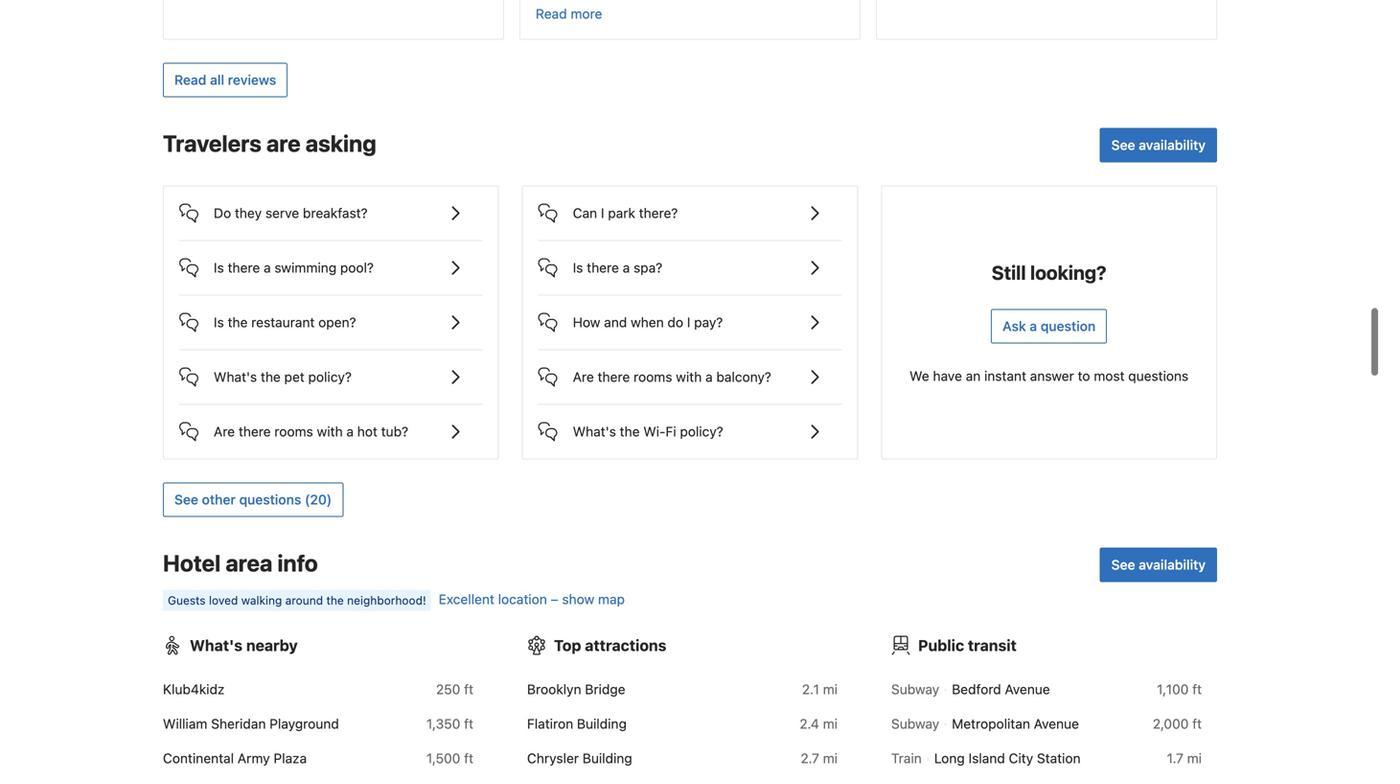 Task type: vqa. For each thing, say whether or not it's contained in the screenshot.
Deals & Discounts (684)
no



Task type: locate. For each thing, give the bounding box(es) containing it.
is the restaurant open? button
[[179, 295, 483, 334]]

they
[[235, 205, 262, 221]]

hot
[[357, 423, 378, 439]]

there down they
[[228, 260, 260, 275]]

rooms inside button
[[274, 423, 313, 439]]

an
[[966, 368, 981, 384]]

ft right '1,500'
[[464, 750, 473, 766]]

questions right most
[[1128, 368, 1189, 384]]

what's down loved
[[190, 636, 243, 654]]

policy? right fi
[[680, 423, 723, 439]]

a left balcony?
[[705, 369, 713, 385]]

availability
[[1139, 137, 1206, 153], [1139, 557, 1206, 572]]

ft right 1,350
[[464, 716, 473, 732]]

1 horizontal spatial policy?
[[680, 423, 723, 439]]

hotel
[[163, 549, 221, 576]]

mi right 2.1
[[823, 681, 838, 697]]

questions inside button
[[239, 491, 301, 507]]

subway down public
[[891, 681, 939, 697]]

what's for what's nearby
[[190, 636, 243, 654]]

0 vertical spatial read
[[536, 6, 567, 21]]

is down do
[[214, 260, 224, 275]]

subway for metropolitan avenue
[[891, 716, 939, 732]]

ft for 1,500 ft
[[464, 750, 473, 766]]

0 horizontal spatial are
[[214, 423, 235, 439]]

0 vertical spatial availability
[[1139, 137, 1206, 153]]

there left spa? in the left top of the page
[[587, 260, 619, 275]]

building down flatiron building
[[583, 750, 632, 766]]

see availability for info
[[1111, 557, 1206, 572]]

rooms inside "button"
[[634, 369, 672, 385]]

army
[[238, 750, 270, 766]]

hotel area info
[[163, 549, 318, 576]]

station
[[1037, 750, 1081, 766]]

spa?
[[634, 260, 663, 275]]

are there rooms with a balcony?
[[573, 369, 771, 385]]

see
[[1111, 137, 1135, 153], [174, 491, 198, 507], [1111, 557, 1135, 572]]

policy?
[[308, 369, 352, 385], [680, 423, 723, 439]]

location
[[498, 591, 547, 607]]

rooms down pet
[[274, 423, 313, 439]]

the left restaurant
[[228, 314, 248, 330]]

the
[[228, 314, 248, 330], [261, 369, 281, 385], [620, 423, 640, 439], [326, 594, 344, 607]]

1,350
[[426, 716, 460, 732]]

2 see availability button from the top
[[1100, 548, 1217, 582]]

1 vertical spatial see
[[174, 491, 198, 507]]

i right the do
[[687, 314, 691, 330]]

read all reviews button
[[163, 63, 288, 97]]

how
[[573, 314, 600, 330]]

is left restaurant
[[214, 314, 224, 330]]

0 horizontal spatial questions
[[239, 491, 301, 507]]

subway for bedford avenue
[[891, 681, 939, 697]]

with up what's the wi-fi policy? button
[[676, 369, 702, 385]]

are down how
[[573, 369, 594, 385]]

with for balcony?
[[676, 369, 702, 385]]

0 vertical spatial policy?
[[308, 369, 352, 385]]

with inside button
[[317, 423, 343, 439]]

most
[[1094, 368, 1125, 384]]

there down and
[[598, 369, 630, 385]]

i
[[601, 205, 604, 221], [687, 314, 691, 330]]

see for hotel area info
[[1111, 557, 1135, 572]]

there
[[228, 260, 260, 275], [587, 260, 619, 275], [598, 369, 630, 385], [239, 423, 271, 439]]

1 see availability from the top
[[1111, 137, 1206, 153]]

0 vertical spatial are
[[573, 369, 594, 385]]

is down can
[[573, 260, 583, 275]]

1 vertical spatial rooms
[[274, 423, 313, 439]]

walking
[[241, 594, 282, 607]]

mi
[[823, 681, 838, 697], [823, 716, 838, 732], [823, 750, 838, 766], [1187, 750, 1202, 766]]

avenue up station
[[1034, 716, 1079, 732]]

avenue up metropolitan avenue
[[1005, 681, 1050, 697]]

0 vertical spatial rooms
[[634, 369, 672, 385]]

1 vertical spatial see availability button
[[1100, 548, 1217, 582]]

2 subway from the top
[[891, 716, 939, 732]]

see availability
[[1111, 137, 1206, 153], [1111, 557, 1206, 572]]

1 vertical spatial see availability
[[1111, 557, 1206, 572]]

info
[[277, 549, 318, 576]]

2.7 mi
[[801, 750, 838, 766]]

read
[[536, 6, 567, 21], [174, 72, 206, 87]]

ft for 2,000 ft
[[1192, 716, 1202, 732]]

ft right 1,100
[[1192, 681, 1202, 697]]

answer
[[1030, 368, 1074, 384]]

there inside "button"
[[598, 369, 630, 385]]

mi for 1.7 mi
[[1187, 750, 1202, 766]]

0 vertical spatial avenue
[[1005, 681, 1050, 697]]

how and when do i pay?
[[573, 314, 723, 330]]

are inside are there rooms with a hot tub? button
[[214, 423, 235, 439]]

1 vertical spatial building
[[583, 750, 632, 766]]

pet
[[284, 369, 305, 385]]

is
[[214, 260, 224, 275], [573, 260, 583, 275], [214, 314, 224, 330]]

what's left pet
[[214, 369, 257, 385]]

ft right 250
[[464, 681, 473, 697]]

1 horizontal spatial are
[[573, 369, 594, 385]]

when
[[631, 314, 664, 330]]

ft for 250 ft
[[464, 681, 473, 697]]

we have an instant answer to most questions
[[910, 368, 1189, 384]]

2 vertical spatial see
[[1111, 557, 1135, 572]]

tub?
[[381, 423, 408, 439]]

0 vertical spatial what's
[[214, 369, 257, 385]]

are there rooms with a hot tub?
[[214, 423, 408, 439]]

1,100
[[1157, 681, 1189, 697]]

a inside "button"
[[705, 369, 713, 385]]

1 vertical spatial policy?
[[680, 423, 723, 439]]

swimming
[[275, 260, 337, 275]]

1 horizontal spatial with
[[676, 369, 702, 385]]

1 horizontal spatial questions
[[1128, 368, 1189, 384]]

0 vertical spatial subway
[[891, 681, 939, 697]]

building for flatiron building
[[577, 716, 627, 732]]

1 vertical spatial availability
[[1139, 557, 1206, 572]]

2 see availability from the top
[[1111, 557, 1206, 572]]

read for read more
[[536, 6, 567, 21]]

see availability button
[[1100, 128, 1217, 162], [1100, 548, 1217, 582]]

policy? right pet
[[308, 369, 352, 385]]

brooklyn
[[527, 681, 581, 697]]

metropolitan
[[952, 716, 1030, 732]]

1 horizontal spatial rooms
[[634, 369, 672, 385]]

rooms up wi-
[[634, 369, 672, 385]]

are there rooms with a balcony? button
[[538, 350, 842, 388]]

what's nearby
[[190, 636, 298, 654]]

is there a spa? button
[[538, 241, 842, 279]]

0 vertical spatial see availability button
[[1100, 128, 1217, 162]]

0 horizontal spatial policy?
[[308, 369, 352, 385]]

are inside are there rooms with a balcony? "button"
[[573, 369, 594, 385]]

1 see availability button from the top
[[1100, 128, 1217, 162]]

what's the pet policy?
[[214, 369, 352, 385]]

1 vertical spatial are
[[214, 423, 235, 439]]

do
[[668, 314, 683, 330]]

mi for 2.1 mi
[[823, 681, 838, 697]]

a left the swimming
[[264, 260, 271, 275]]

building down bridge on the bottom of the page
[[577, 716, 627, 732]]

island
[[969, 750, 1005, 766]]

questions left the (20)
[[239, 491, 301, 507]]

read all reviews
[[174, 72, 276, 87]]

2 availability from the top
[[1139, 557, 1206, 572]]

ask a question button
[[991, 309, 1107, 343]]

2 vertical spatial what's
[[190, 636, 243, 654]]

pool?
[[340, 260, 374, 275]]

1.7
[[1167, 750, 1184, 766]]

with inside "button"
[[676, 369, 702, 385]]

read more button
[[536, 4, 602, 23]]

playground
[[270, 716, 339, 732]]

0 vertical spatial see availability
[[1111, 137, 1206, 153]]

a left spa? in the left top of the page
[[623, 260, 630, 275]]

–
[[551, 591, 558, 607]]

what's left wi-
[[573, 423, 616, 439]]

can i park there? button
[[538, 186, 842, 225]]

read left more
[[536, 6, 567, 21]]

i inside button
[[601, 205, 604, 221]]

the for restaurant
[[228, 314, 248, 330]]

1 subway from the top
[[891, 681, 939, 697]]

0 horizontal spatial read
[[174, 72, 206, 87]]

0 vertical spatial see
[[1111, 137, 1135, 153]]

with left hot
[[317, 423, 343, 439]]

0 vertical spatial with
[[676, 369, 702, 385]]

the left wi-
[[620, 423, 640, 439]]

read left all
[[174, 72, 206, 87]]

there down what's the pet policy?
[[239, 423, 271, 439]]

subway up train
[[891, 716, 939, 732]]

mi for 2.7 mi
[[823, 750, 838, 766]]

ft for 1,350 ft
[[464, 716, 473, 732]]

looking?
[[1030, 261, 1107, 283]]

are for are there rooms with a balcony?
[[573, 369, 594, 385]]

1 horizontal spatial read
[[536, 6, 567, 21]]

are up other
[[214, 423, 235, 439]]

with
[[676, 369, 702, 385], [317, 423, 343, 439]]

see availability button for travelers are asking
[[1100, 128, 1217, 162]]

1 vertical spatial subway
[[891, 716, 939, 732]]

mi right 2.4
[[823, 716, 838, 732]]

avenue
[[1005, 681, 1050, 697], [1034, 716, 1079, 732]]

250
[[436, 681, 460, 697]]

1 vertical spatial avenue
[[1034, 716, 1079, 732]]

0 vertical spatial building
[[577, 716, 627, 732]]

1,500 ft
[[426, 750, 473, 766]]

area
[[226, 549, 273, 576]]

neighborhood!
[[347, 594, 426, 607]]

1 vertical spatial questions
[[239, 491, 301, 507]]

rooms for hot
[[274, 423, 313, 439]]

0 horizontal spatial rooms
[[274, 423, 313, 439]]

0 horizontal spatial i
[[601, 205, 604, 221]]

sheridan
[[211, 716, 266, 732]]

1 vertical spatial with
[[317, 423, 343, 439]]

around
[[285, 594, 323, 607]]

0 vertical spatial i
[[601, 205, 604, 221]]

park
[[608, 205, 635, 221]]

0 horizontal spatial with
[[317, 423, 343, 439]]

i right can
[[601, 205, 604, 221]]

public transit
[[918, 636, 1017, 654]]

we
[[910, 368, 929, 384]]

continental
[[163, 750, 234, 766]]

see inside see other questions (20) button
[[174, 491, 198, 507]]

ft right '2,000'
[[1192, 716, 1202, 732]]

1 horizontal spatial i
[[687, 314, 691, 330]]

mi right the 2.7
[[823, 750, 838, 766]]

the left pet
[[261, 369, 281, 385]]

the for wi-
[[620, 423, 640, 439]]

breakfast?
[[303, 205, 368, 221]]

1 vertical spatial read
[[174, 72, 206, 87]]

1 vertical spatial what's
[[573, 423, 616, 439]]

250 ft
[[436, 681, 473, 697]]

there?
[[639, 205, 678, 221]]

1 vertical spatial i
[[687, 314, 691, 330]]

mi right 1.7
[[1187, 750, 1202, 766]]

1 availability from the top
[[1139, 137, 1206, 153]]

wi-
[[643, 423, 666, 439]]



Task type: describe. For each thing, give the bounding box(es) containing it.
availability for travelers are asking
[[1139, 137, 1206, 153]]

can
[[573, 205, 597, 221]]

1,350 ft
[[426, 716, 473, 732]]

2.4 mi
[[800, 716, 838, 732]]

excellent
[[439, 591, 494, 607]]

0 vertical spatial questions
[[1128, 368, 1189, 384]]

restaurant
[[251, 314, 315, 330]]

to
[[1078, 368, 1090, 384]]

what's for what's the pet policy?
[[214, 369, 257, 385]]

what's the pet policy? button
[[179, 350, 483, 388]]

are
[[266, 130, 301, 156]]

flatiron building
[[527, 716, 627, 732]]

avenue for metropolitan avenue
[[1034, 716, 1079, 732]]

a left hot
[[346, 423, 354, 439]]

avenue for bedford avenue
[[1005, 681, 1050, 697]]

continental army plaza
[[163, 750, 307, 766]]

see availability for asking
[[1111, 137, 1206, 153]]

the right around
[[326, 594, 344, 607]]

balcony?
[[716, 369, 771, 385]]

top
[[554, 636, 581, 654]]

2.1 mi
[[802, 681, 838, 697]]

with for hot
[[317, 423, 343, 439]]

there for are there rooms with a hot tub?
[[239, 423, 271, 439]]

flatiron
[[527, 716, 573, 732]]

chrysler
[[527, 750, 579, 766]]

pay?
[[694, 314, 723, 330]]

the for pet
[[261, 369, 281, 385]]

still looking?
[[992, 261, 1107, 283]]

ft for 1,100 ft
[[1192, 681, 1202, 697]]

excellent location – show map link
[[439, 591, 625, 607]]

there for are there rooms with a balcony?
[[598, 369, 630, 385]]

more
[[571, 6, 602, 21]]

do
[[214, 205, 231, 221]]

all
[[210, 72, 224, 87]]

2.7
[[801, 750, 819, 766]]

there for is there a spa?
[[587, 260, 619, 275]]

i inside "button"
[[687, 314, 691, 330]]

attractions
[[585, 636, 667, 654]]

is there a swimming pool?
[[214, 260, 374, 275]]

(20)
[[305, 491, 332, 507]]

chrysler building
[[527, 750, 632, 766]]

see for travelers are asking
[[1111, 137, 1135, 153]]

open?
[[318, 314, 356, 330]]

is there a swimming pool? button
[[179, 241, 483, 279]]

1,100 ft
[[1157, 681, 1202, 697]]

mi for 2.4 mi
[[823, 716, 838, 732]]

bedford
[[952, 681, 1001, 697]]

2,000
[[1153, 716, 1189, 732]]

are for are there rooms with a hot tub?
[[214, 423, 235, 439]]

2,000 ft
[[1153, 716, 1202, 732]]

what's for what's the wi-fi policy?
[[573, 423, 616, 439]]

there for is there a swimming pool?
[[228, 260, 260, 275]]

william sheridan playground
[[163, 716, 339, 732]]

how and when do i pay? button
[[538, 295, 842, 334]]

public
[[918, 636, 964, 654]]

1,500
[[426, 750, 460, 766]]

guests loved walking around the neighborhood!
[[168, 594, 426, 607]]

still
[[992, 261, 1026, 283]]

what's the wi-fi policy? button
[[538, 405, 842, 443]]

is for is the restaurant open?
[[214, 314, 224, 330]]

is the restaurant open?
[[214, 314, 356, 330]]

1.7 mi
[[1167, 750, 1202, 766]]

travelers are asking
[[163, 130, 376, 156]]

fi
[[666, 423, 676, 439]]

excellent location – show map
[[439, 591, 625, 607]]

guests
[[168, 594, 206, 607]]

map
[[598, 591, 625, 607]]

and
[[604, 314, 627, 330]]

do they serve breakfast?
[[214, 205, 368, 221]]

question
[[1041, 318, 1096, 334]]

ask
[[1003, 318, 1026, 334]]

travelers
[[163, 130, 262, 156]]

building for chrysler building
[[583, 750, 632, 766]]

are there rooms with a hot tub? button
[[179, 405, 483, 443]]

is for is there a swimming pool?
[[214, 260, 224, 275]]

serve
[[265, 205, 299, 221]]

can i park there?
[[573, 205, 678, 221]]

instant
[[984, 368, 1026, 384]]

see availability button for hotel area info
[[1100, 548, 1217, 582]]

other
[[202, 491, 236, 507]]

bedford avenue
[[952, 681, 1050, 697]]

availability for hotel area info
[[1139, 557, 1206, 572]]

2.1
[[802, 681, 819, 697]]

a right ask
[[1030, 318, 1037, 334]]

loved
[[209, 594, 238, 607]]

have
[[933, 368, 962, 384]]

read for read all reviews
[[174, 72, 206, 87]]

rooms for balcony?
[[634, 369, 672, 385]]

train
[[891, 750, 922, 766]]

is for is there a spa?
[[573, 260, 583, 275]]

see other questions (20)
[[174, 491, 332, 507]]

reviews
[[228, 72, 276, 87]]

2.4
[[800, 716, 819, 732]]

long island city station
[[934, 750, 1081, 766]]



